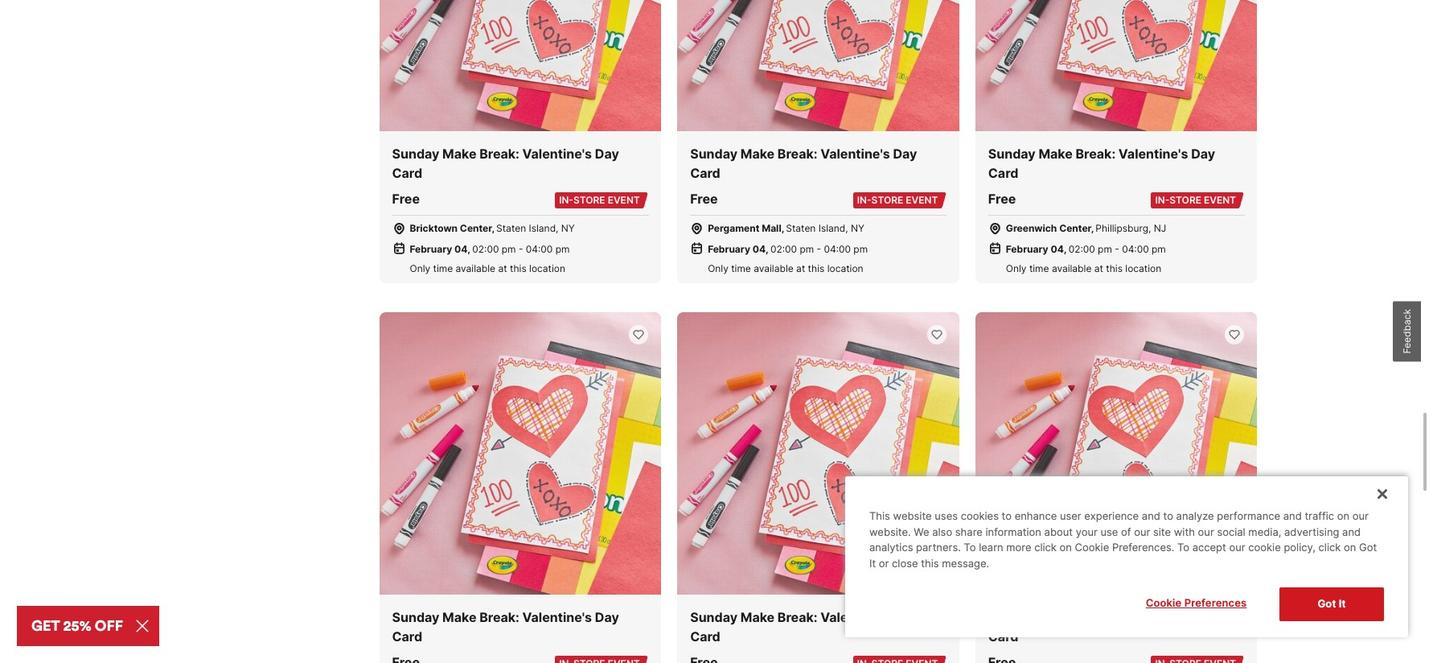 Task type: locate. For each thing, give the bounding box(es) containing it.
2 horizontal spatial time
[[1030, 263, 1050, 275]]

and
[[1142, 510, 1161, 522], [1284, 510, 1303, 522], [1343, 525, 1362, 538]]

1 center from the left
[[460, 222, 492, 234]]

center for greenwich center
[[1060, 222, 1092, 234]]

2 horizontal spatial available
[[1052, 263, 1092, 275]]

1 horizontal spatial island
[[819, 222, 846, 234]]

2 04 from the left
[[753, 243, 766, 255]]

2 horizontal spatial heart image
[[1229, 329, 1242, 341]]

04:00 for greenwich center , phillipsburg , nj
[[1123, 243, 1150, 255]]

1 february 04 , 02:00 pm - 04:00 pm from the left
[[410, 243, 570, 255]]

1 horizontal spatial event
[[906, 194, 939, 206]]

02:00 down bricktown center , staten island , ny
[[473, 243, 499, 255]]

2 only from the left
[[708, 263, 729, 275]]

1 only time available at this location from the left
[[410, 263, 566, 275]]

04:00 down pergament mall , staten island , ny
[[824, 243, 851, 255]]

february down bricktown
[[410, 243, 452, 255]]

our
[[1353, 510, 1369, 522], [1135, 525, 1151, 538], [1199, 525, 1215, 538], [1230, 541, 1246, 554]]

social
[[1218, 525, 1246, 538]]

3 event from the left
[[1205, 194, 1237, 206]]

island for pergament mall , staten island , ny
[[819, 222, 846, 234]]

february
[[410, 243, 452, 255], [708, 243, 751, 255], [1006, 243, 1049, 255]]

this down bricktown center , staten island , ny
[[510, 263, 527, 275]]

event
[[608, 194, 640, 206], [906, 194, 939, 206], [1205, 194, 1237, 206]]

0 horizontal spatial in-store event
[[559, 194, 640, 206]]

break:
[[480, 146, 520, 162], [778, 146, 818, 162], [1076, 146, 1116, 162], [480, 609, 520, 625], [778, 609, 818, 625], [1076, 609, 1116, 625]]

we
[[914, 525, 930, 538]]

0 horizontal spatial sunday make break: valentine's day card link
[[379, 312, 662, 663]]

this down pergament mall , staten island , ny
[[808, 263, 825, 275]]

click down about
[[1035, 541, 1057, 554]]

1 horizontal spatial february
[[708, 243, 751, 255]]

3 sunday make break: valentine's day card link from the left
[[976, 312, 1258, 663]]

only for pergament mall , staten island , ny
[[708, 263, 729, 275]]

2 event from the left
[[906, 194, 939, 206]]

cookie
[[1075, 541, 1110, 554], [1146, 597, 1182, 609]]

location
[[530, 263, 566, 275], [828, 263, 864, 275], [1126, 263, 1162, 275]]

1 horizontal spatial time
[[732, 263, 751, 275]]

february for bricktown center
[[410, 243, 452, 255]]

got
[[1360, 541, 1378, 554], [1318, 597, 1337, 610]]

heart image for first the sunday make break: valentine's day card link from the left
[[633, 329, 645, 341]]

0 horizontal spatial center
[[460, 222, 492, 234]]

partners.
[[917, 541, 961, 554]]

cookie down your
[[1075, 541, 1110, 554]]

or
[[879, 557, 889, 570]]

1 store from the left
[[574, 194, 606, 206]]

event for greenwich center , phillipsburg , nj
[[1205, 194, 1237, 206]]

free up pergament
[[691, 191, 718, 207]]

2 store from the left
[[872, 194, 904, 206]]

1 horizontal spatial store
[[872, 194, 904, 206]]

- down phillipsburg
[[1115, 243, 1120, 255]]

to up information on the right bottom
[[1002, 510, 1012, 522]]

0 vertical spatial it
[[870, 557, 876, 570]]

0 horizontal spatial cookie
[[1075, 541, 1110, 554]]

available down the mall
[[754, 263, 794, 275]]

store
[[574, 194, 606, 206], [872, 194, 904, 206], [1170, 194, 1202, 206]]

of
[[1122, 525, 1132, 538]]

free
[[392, 191, 420, 207], [691, 191, 718, 207], [989, 191, 1017, 207]]

location down pergament mall , staten island , ny
[[828, 263, 864, 275]]

,
[[492, 222, 495, 234], [556, 222, 559, 234], [782, 222, 785, 234], [846, 222, 849, 234], [1092, 222, 1095, 234], [1149, 222, 1152, 234], [468, 243, 470, 255], [766, 243, 769, 255], [1064, 243, 1067, 255]]

0 horizontal spatial staten
[[497, 222, 526, 234]]

location for greenwich center , phillipsburg , nj
[[1126, 263, 1162, 275]]

at for pergament mall
[[797, 263, 806, 275]]

- down bricktown center , staten island , ny
[[519, 243, 523, 255]]

only down bricktown
[[410, 263, 431, 275]]

time
[[433, 263, 453, 275], [732, 263, 751, 275], [1030, 263, 1050, 275]]

04 for pergament
[[753, 243, 766, 255]]

2 horizontal spatial at
[[1095, 263, 1104, 275]]

mall
[[762, 222, 782, 234]]

only time available at this location
[[410, 263, 566, 275], [708, 263, 864, 275], [1006, 263, 1162, 275]]

1 in-store event from the left
[[559, 194, 640, 206]]

1 in- from the left
[[559, 194, 574, 206]]

accept
[[1193, 541, 1227, 554]]

1 02:00 from the left
[[473, 243, 499, 255]]

february down pergament
[[708, 243, 751, 255]]

1 horizontal spatial center
[[1060, 222, 1092, 234]]

0 horizontal spatial at
[[498, 263, 507, 275]]

- for bricktown center
[[519, 243, 523, 255]]

0 horizontal spatial 04:00
[[526, 243, 553, 255]]

1 available from the left
[[456, 263, 496, 275]]

0 horizontal spatial 02:00
[[473, 243, 499, 255]]

0 horizontal spatial only
[[410, 263, 431, 275]]

0 horizontal spatial and
[[1142, 510, 1161, 522]]

got down advertising
[[1318, 597, 1337, 610]]

2 horizontal spatial event
[[1205, 194, 1237, 206]]

1 vertical spatial got
[[1318, 597, 1337, 610]]

user
[[1061, 510, 1082, 522]]

0 horizontal spatial in-
[[559, 194, 574, 206]]

2 horizontal spatial 04
[[1051, 243, 1064, 255]]

staten
[[497, 222, 526, 234], [786, 222, 816, 234]]

february 04 , 02:00 pm - 04:00 pm for bricktown center
[[410, 243, 570, 255]]

2 horizontal spatial 02:00
[[1069, 243, 1096, 255]]

0 horizontal spatial time
[[433, 263, 453, 275]]

3 february 04 , 02:00 pm - 04:00 pm from the left
[[1006, 243, 1167, 255]]

04:00 for bricktown center , staten island , ny
[[526, 243, 553, 255]]

share
[[956, 525, 983, 538]]

card
[[392, 165, 423, 181], [691, 165, 721, 181], [989, 165, 1019, 181], [392, 628, 423, 645], [691, 628, 721, 645], [989, 628, 1019, 645]]

cookie left preferences
[[1146, 597, 1182, 609]]

event for pergament mall , staten island , ny
[[906, 194, 939, 206]]

1 february from the left
[[410, 243, 452, 255]]

2 horizontal spatial -
[[1115, 243, 1120, 255]]

make
[[443, 146, 477, 162], [741, 146, 775, 162], [1039, 146, 1073, 162], [443, 609, 477, 625], [741, 609, 775, 625], [1039, 609, 1073, 625]]

0 horizontal spatial february
[[410, 243, 452, 255]]

our up the preferences.
[[1135, 525, 1151, 538]]

1 location from the left
[[530, 263, 566, 275]]

2 horizontal spatial only time available at this location
[[1006, 263, 1162, 275]]

time down pergament
[[732, 263, 751, 275]]

1 only from the left
[[410, 263, 431, 275]]

1 island from the left
[[529, 222, 556, 234]]

at down bricktown center , staten island , ny
[[498, 263, 507, 275]]

1 free from the left
[[392, 191, 420, 207]]

available down bricktown center , staten island , ny
[[456, 263, 496, 275]]

2 free from the left
[[691, 191, 718, 207]]

to down the share
[[964, 541, 976, 554]]

- down pergament mall , staten island , ny
[[817, 243, 822, 255]]

time down bricktown
[[433, 263, 453, 275]]

3 in-store event from the left
[[1156, 194, 1237, 206]]

2 time from the left
[[732, 263, 751, 275]]

free up bricktown
[[392, 191, 420, 207]]

1 horizontal spatial only
[[708, 263, 729, 275]]

1 horizontal spatial heart image
[[931, 329, 944, 341]]

uses
[[935, 510, 958, 522]]

1 - from the left
[[519, 243, 523, 255]]

1 at from the left
[[498, 263, 507, 275]]

1 horizontal spatial to
[[1164, 510, 1174, 522]]

0 horizontal spatial available
[[456, 263, 496, 275]]

04 down greenwich
[[1051, 243, 1064, 255]]

this down 'partners.'
[[921, 557, 940, 570]]

3 time from the left
[[1030, 263, 1050, 275]]

to down 'with'
[[1178, 541, 1190, 554]]

message.
[[942, 557, 990, 570]]

february 04 , 02:00 pm - 04:00 pm down greenwich center , phillipsburg , nj
[[1006, 243, 1167, 255]]

website
[[894, 510, 932, 522]]

2 island from the left
[[819, 222, 846, 234]]

1 horizontal spatial click
[[1319, 541, 1342, 554]]

2 heart image from the left
[[931, 329, 944, 341]]

2 ny from the left
[[851, 222, 865, 234]]

2 at from the left
[[797, 263, 806, 275]]

preferences
[[1185, 597, 1247, 609]]

1 04:00 from the left
[[526, 243, 553, 255]]

learn
[[979, 541, 1004, 554]]

and right advertising
[[1343, 525, 1362, 538]]

this for pergament mall
[[808, 263, 825, 275]]

1 vertical spatial cookie
[[1146, 597, 1182, 609]]

only time available at this location for bricktown center
[[410, 263, 566, 275]]

0 horizontal spatial event
[[608, 194, 640, 206]]

free for bricktown center
[[392, 191, 420, 207]]

at
[[498, 263, 507, 275], [797, 263, 806, 275], [1095, 263, 1104, 275]]

1 horizontal spatial -
[[817, 243, 822, 255]]

0 horizontal spatial -
[[519, 243, 523, 255]]

heart image for 1st the sunday make break: valentine's day card link from right
[[1229, 329, 1242, 341]]

3 at from the left
[[1095, 263, 1104, 275]]

free up greenwich
[[989, 191, 1017, 207]]

0 horizontal spatial island
[[529, 222, 556, 234]]

0 horizontal spatial store
[[574, 194, 606, 206]]

ny for pergament mall , staten island , ny
[[851, 222, 865, 234]]

0 horizontal spatial click
[[1035, 541, 1057, 554]]

sunday make break: valentine's day card link
[[379, 312, 662, 663], [678, 312, 960, 663], [976, 312, 1258, 663]]

bricktown
[[410, 222, 458, 234]]

04:00 for pergament mall , staten island , ny
[[824, 243, 851, 255]]

- for greenwich center
[[1115, 243, 1120, 255]]

2 04:00 from the left
[[824, 243, 851, 255]]

3 store from the left
[[1170, 194, 1202, 206]]

sunday
[[392, 146, 440, 162], [691, 146, 738, 162], [989, 146, 1036, 162], [392, 609, 440, 625], [691, 609, 738, 625], [989, 609, 1036, 625]]

3 in- from the left
[[1156, 194, 1170, 206]]

2 horizontal spatial store
[[1170, 194, 1202, 206]]

2 in- from the left
[[858, 194, 872, 206]]

center right greenwich
[[1060, 222, 1092, 234]]

2 february from the left
[[708, 243, 751, 255]]

valentine's
[[523, 146, 592, 162], [821, 146, 891, 162], [1119, 146, 1189, 162], [523, 609, 592, 625], [821, 609, 891, 625], [1119, 609, 1189, 625]]

-
[[519, 243, 523, 255], [817, 243, 822, 255], [1115, 243, 1120, 255]]

our down social
[[1230, 541, 1246, 554]]

february 04 , 02:00 pm - 04:00 pm for greenwich center
[[1006, 243, 1167, 255]]

sunday make break: valentine's day card
[[392, 146, 619, 181], [691, 146, 918, 181], [989, 146, 1216, 181], [392, 609, 619, 645], [691, 609, 918, 645], [989, 609, 1216, 645]]

only time available at this location down pergament mall , staten island , ny
[[708, 263, 864, 275]]

it left the "or"
[[870, 557, 876, 570]]

1 click from the left
[[1035, 541, 1057, 554]]

3 heart image from the left
[[1229, 329, 1242, 341]]

5 pm from the left
[[1098, 243, 1113, 255]]

2 horizontal spatial sunday make break: valentine's day card link
[[976, 312, 1258, 663]]

and up advertising
[[1284, 510, 1303, 522]]

island
[[529, 222, 556, 234], [819, 222, 846, 234]]

0 horizontal spatial heart image
[[633, 329, 645, 341]]

1 heart image from the left
[[633, 329, 645, 341]]

2 sunday make break: valentine's day card link from the left
[[678, 312, 960, 663]]

3 available from the left
[[1052, 263, 1092, 275]]

staten right bricktown
[[497, 222, 526, 234]]

04 down bricktown
[[455, 243, 468, 255]]

center right bricktown
[[460, 222, 492, 234]]

1 horizontal spatial free
[[691, 191, 718, 207]]

2 horizontal spatial february
[[1006, 243, 1049, 255]]

0 vertical spatial cookie
[[1075, 541, 1110, 554]]

1 horizontal spatial 02:00
[[771, 243, 797, 255]]

at down greenwich center , phillipsburg , nj
[[1095, 263, 1104, 275]]

3 february from the left
[[1006, 243, 1049, 255]]

0 vertical spatial got
[[1360, 541, 1378, 554]]

04
[[455, 243, 468, 255], [753, 243, 766, 255], [1051, 243, 1064, 255]]

0 horizontal spatial only time available at this location
[[410, 263, 566, 275]]

1 ny from the left
[[562, 222, 575, 234]]

2 horizontal spatial location
[[1126, 263, 1162, 275]]

1 horizontal spatial in-
[[858, 194, 872, 206]]

0 horizontal spatial free
[[392, 191, 420, 207]]

2 horizontal spatial only
[[1006, 263, 1027, 275]]

pm
[[502, 243, 516, 255], [556, 243, 570, 255], [800, 243, 814, 255], [854, 243, 868, 255], [1098, 243, 1113, 255], [1152, 243, 1167, 255]]

1 staten from the left
[[497, 222, 526, 234]]

staten for bricktown center
[[497, 222, 526, 234]]

0 horizontal spatial got
[[1318, 597, 1337, 610]]

0 horizontal spatial to
[[964, 541, 976, 554]]

0 horizontal spatial february 04 , 02:00 pm - 04:00 pm
[[410, 243, 570, 255]]

click down advertising
[[1319, 541, 1342, 554]]

1 time from the left
[[433, 263, 453, 275]]

february 04 , 02:00 pm - 04:00 pm down bricktown center , staten island , ny
[[410, 243, 570, 255]]

click
[[1035, 541, 1057, 554], [1319, 541, 1342, 554]]

0 horizontal spatial ny
[[562, 222, 575, 234]]

04 down the mall
[[753, 243, 766, 255]]

02:00
[[473, 243, 499, 255], [771, 243, 797, 255], [1069, 243, 1096, 255]]

1 04 from the left
[[455, 243, 468, 255]]

ny
[[562, 222, 575, 234], [851, 222, 865, 234]]

sunday make break: valentine's day card image
[[379, 0, 662, 131], [678, 0, 960, 131], [976, 0, 1258, 131], [379, 312, 662, 595], [678, 312, 960, 595], [976, 312, 1258, 595]]

1 horizontal spatial february 04 , 02:00 pm - 04:00 pm
[[708, 243, 868, 255]]

2 location from the left
[[828, 263, 864, 275]]

it inside got it button
[[1340, 597, 1347, 610]]

1 horizontal spatial staten
[[786, 222, 816, 234]]

3 - from the left
[[1115, 243, 1120, 255]]

04:00
[[526, 243, 553, 255], [824, 243, 851, 255], [1123, 243, 1150, 255]]

got up got it button
[[1360, 541, 1378, 554]]

1 horizontal spatial ny
[[851, 222, 865, 234]]

phillipsburg
[[1096, 222, 1149, 234]]

2 only time available at this location from the left
[[708, 263, 864, 275]]

04:00 down bricktown center , staten island , ny
[[526, 243, 553, 255]]

to up site
[[1164, 510, 1174, 522]]

performance
[[1218, 510, 1281, 522]]

2 - from the left
[[817, 243, 822, 255]]

04:00 down phillipsburg
[[1123, 243, 1150, 255]]

only
[[410, 263, 431, 275], [708, 263, 729, 275], [1006, 263, 1027, 275]]

greenwich center , phillipsburg , nj
[[1006, 222, 1167, 234]]

location down bricktown center , staten island , ny
[[530, 263, 566, 275]]

0 horizontal spatial location
[[530, 263, 566, 275]]

day
[[595, 146, 619, 162], [894, 146, 918, 162], [1192, 146, 1216, 162], [595, 609, 619, 625], [894, 609, 918, 625], [1192, 609, 1216, 625]]

got inside button
[[1318, 597, 1337, 610]]

it down advertising
[[1340, 597, 1347, 610]]

it
[[870, 557, 876, 570], [1340, 597, 1347, 610]]

1 horizontal spatial got
[[1360, 541, 1378, 554]]

3 04:00 from the left
[[1123, 243, 1150, 255]]

2 center from the left
[[1060, 222, 1092, 234]]

3 04 from the left
[[1051, 243, 1064, 255]]

3 02:00 from the left
[[1069, 243, 1096, 255]]

2 in-store event from the left
[[858, 194, 939, 206]]

in-store event
[[559, 194, 640, 206], [858, 194, 939, 206], [1156, 194, 1237, 206]]

1 horizontal spatial 04
[[753, 243, 766, 255]]

1 vertical spatial it
[[1340, 597, 1347, 610]]

1 horizontal spatial only time available at this location
[[708, 263, 864, 275]]

3 only time available at this location from the left
[[1006, 263, 1162, 275]]

2 horizontal spatial february 04 , 02:00 pm - 04:00 pm
[[1006, 243, 1167, 255]]

1 horizontal spatial 04:00
[[824, 243, 851, 255]]

this
[[510, 263, 527, 275], [808, 263, 825, 275], [1107, 263, 1123, 275], [921, 557, 940, 570]]

february down greenwich
[[1006, 243, 1049, 255]]

3 free from the left
[[989, 191, 1017, 207]]

heart image for second the sunday make break: valentine's day card link from right
[[931, 329, 944, 341]]

1 to from the left
[[964, 541, 976, 554]]

2 horizontal spatial in-
[[1156, 194, 1170, 206]]

time down greenwich
[[1030, 263, 1050, 275]]

available for pergament mall
[[754, 263, 794, 275]]

on
[[1338, 510, 1350, 522], [1060, 541, 1073, 554], [1345, 541, 1357, 554]]

february 04 , 02:00 pm - 04:00 pm
[[410, 243, 570, 255], [708, 243, 868, 255], [1006, 243, 1167, 255]]

only time available at this location down bricktown center , staten island , ny
[[410, 263, 566, 275]]

3 only from the left
[[1006, 263, 1027, 275]]

2 horizontal spatial free
[[989, 191, 1017, 207]]

0 horizontal spatial it
[[870, 557, 876, 570]]

in-
[[559, 194, 574, 206], [858, 194, 872, 206], [1156, 194, 1170, 206]]

2 02:00 from the left
[[771, 243, 797, 255]]

1 horizontal spatial available
[[754, 263, 794, 275]]

to
[[964, 541, 976, 554], [1178, 541, 1190, 554]]

02:00 down greenwich center , phillipsburg , nj
[[1069, 243, 1096, 255]]

2 available from the left
[[754, 263, 794, 275]]

this down phillipsburg
[[1107, 263, 1123, 275]]

1 horizontal spatial at
[[797, 263, 806, 275]]

and up site
[[1142, 510, 1161, 522]]

only down pergament
[[708, 263, 729, 275]]

1 horizontal spatial cookie
[[1146, 597, 1182, 609]]

available for greenwich center
[[1052, 263, 1092, 275]]

only time available at this location down greenwich center , phillipsburg , nj
[[1006, 263, 1162, 275]]

in-store event for pergament mall , staten island , ny
[[858, 194, 939, 206]]

heart image
[[633, 329, 645, 341], [931, 329, 944, 341], [1229, 329, 1242, 341]]

only down greenwich
[[1006, 263, 1027, 275]]

1 horizontal spatial it
[[1340, 597, 1347, 610]]

site
[[1154, 525, 1172, 538]]

this
[[870, 510, 891, 522]]

location for pergament mall , staten island , ny
[[828, 263, 864, 275]]

0 horizontal spatial 04
[[455, 243, 468, 255]]

february 04 , 02:00 pm - 04:00 pm down pergament mall , staten island , ny
[[708, 243, 868, 255]]

got inside 'this website uses cookies to enhance user experience and to analyze performance and traffic on our website. we also share information about your use of our site with our social media, advertising and analytics partners. to learn more click on cookie preferences. to accept our cookie policy, click on got it or close this message.'
[[1360, 541, 1378, 554]]

1 horizontal spatial sunday make break: valentine's day card link
[[678, 312, 960, 663]]

store for greenwich center , phillipsburg , nj
[[1170, 194, 1202, 206]]

1 horizontal spatial to
[[1178, 541, 1190, 554]]

3 location from the left
[[1126, 263, 1162, 275]]

1 horizontal spatial in-store event
[[858, 194, 939, 206]]

1 horizontal spatial location
[[828, 263, 864, 275]]

staten right the mall
[[786, 222, 816, 234]]

on right the traffic
[[1338, 510, 1350, 522]]

time for pergament
[[732, 263, 751, 275]]

2 horizontal spatial 04:00
[[1123, 243, 1150, 255]]

february for pergament mall
[[708, 243, 751, 255]]

2 february 04 , 02:00 pm - 04:00 pm from the left
[[708, 243, 868, 255]]

available
[[456, 263, 496, 275], [754, 263, 794, 275], [1052, 263, 1092, 275]]

experience
[[1085, 510, 1140, 522]]

this for bricktown center
[[510, 263, 527, 275]]

at down pergament mall , staten island , ny
[[797, 263, 806, 275]]

center
[[460, 222, 492, 234], [1060, 222, 1092, 234]]

2 horizontal spatial in-store event
[[1156, 194, 1237, 206]]

02:00 down pergament mall , staten island , ny
[[771, 243, 797, 255]]

available down greenwich center , phillipsburg , nj
[[1052, 263, 1092, 275]]

1 event from the left
[[608, 194, 640, 206]]

0 horizontal spatial to
[[1002, 510, 1012, 522]]

to
[[1002, 510, 1012, 522], [1164, 510, 1174, 522]]

pergament
[[708, 222, 760, 234]]

location down nj on the right of page
[[1126, 263, 1162, 275]]

your
[[1076, 525, 1098, 538]]

2 staten from the left
[[786, 222, 816, 234]]



Task type: vqa. For each thing, say whether or not it's contained in the screenshot.
the sunday make break: valentine's day card
yes



Task type: describe. For each thing, give the bounding box(es) containing it.
02:00 for bricktown center
[[473, 243, 499, 255]]

center for bricktown center
[[460, 222, 492, 234]]

our right the traffic
[[1353, 510, 1369, 522]]

pergament mall , staten island , ny
[[708, 222, 865, 234]]

only time available at this location for greenwich center
[[1006, 263, 1162, 275]]

enhance
[[1015, 510, 1058, 522]]

preferences.
[[1113, 541, 1175, 554]]

2 horizontal spatial and
[[1343, 525, 1362, 538]]

at for bricktown center
[[498, 263, 507, 275]]

store for bricktown center , staten island , ny
[[574, 194, 606, 206]]

free for pergament mall
[[691, 191, 718, 207]]

this inside 'this website uses cookies to enhance user experience and to analyze performance and traffic on our website. we also share information about your use of our site with our social media, advertising and analytics partners. to learn more click on cookie preferences. to accept our cookie policy, click on got it or close this message.'
[[921, 557, 940, 570]]

04 for greenwich
[[1051, 243, 1064, 255]]

cookie preferences button
[[1127, 588, 1267, 620]]

available for bricktown center
[[456, 263, 496, 275]]

02:00 for greenwich center
[[1069, 243, 1096, 255]]

only for greenwich center , phillipsburg , nj
[[1006, 263, 1027, 275]]

in-store event for bricktown center , staten island , ny
[[559, 194, 640, 206]]

1 to from the left
[[1002, 510, 1012, 522]]

1 sunday make break: valentine's day card link from the left
[[379, 312, 662, 663]]

on right "policy,"
[[1345, 541, 1357, 554]]

on down about
[[1060, 541, 1073, 554]]

free for greenwich center
[[989, 191, 1017, 207]]

ny for bricktown center , staten island , ny
[[562, 222, 575, 234]]

cookie inside 'this website uses cookies to enhance user experience and to analyze performance and traffic on our website. we also share information about your use of our site with our social media, advertising and analytics partners. to learn more click on cookie preferences. to accept our cookie policy, click on got it or close this message.'
[[1075, 541, 1110, 554]]

this for greenwich center
[[1107, 263, 1123, 275]]

time for greenwich
[[1030, 263, 1050, 275]]

cookie inside button
[[1146, 597, 1182, 609]]

6 pm from the left
[[1152, 243, 1167, 255]]

cookie
[[1249, 541, 1282, 554]]

04 for bricktown
[[455, 243, 468, 255]]

cookies
[[961, 510, 999, 522]]

staten for pergament mall
[[786, 222, 816, 234]]

in-store event for greenwich center , phillipsburg , nj
[[1156, 194, 1237, 206]]

february 04 , 02:00 pm - 04:00 pm for pergament mall
[[708, 243, 868, 255]]

about
[[1045, 525, 1073, 538]]

website.
[[870, 525, 911, 538]]

island for bricktown center , staten island , ny
[[529, 222, 556, 234]]

time for bricktown
[[433, 263, 453, 275]]

in- for pergament mall , staten island , ny
[[858, 194, 872, 206]]

greenwich
[[1006, 222, 1058, 234]]

also
[[933, 525, 953, 538]]

more
[[1007, 541, 1032, 554]]

media,
[[1249, 525, 1282, 538]]

2 to from the left
[[1164, 510, 1174, 522]]

traffic
[[1305, 510, 1335, 522]]

close
[[892, 557, 919, 570]]

in- for bricktown center , staten island , ny
[[559, 194, 574, 206]]

nj
[[1155, 222, 1167, 234]]

- for pergament mall
[[817, 243, 822, 255]]

with
[[1175, 525, 1196, 538]]

use
[[1101, 525, 1119, 538]]

at for greenwich center
[[1095, 263, 1104, 275]]

information
[[986, 525, 1042, 538]]

event for bricktown center , staten island , ny
[[608, 194, 640, 206]]

2 click from the left
[[1319, 541, 1342, 554]]

advertising
[[1285, 525, 1340, 538]]

only for bricktown center , staten island , ny
[[410, 263, 431, 275]]

our up accept
[[1199, 525, 1215, 538]]

2 to from the left
[[1178, 541, 1190, 554]]

bricktown center , staten island , ny
[[410, 222, 575, 234]]

in- for greenwich center , phillipsburg , nj
[[1156, 194, 1170, 206]]

got it button
[[1280, 588, 1385, 621]]

1 pm from the left
[[502, 243, 516, 255]]

february for greenwich center
[[1006, 243, 1049, 255]]

got it
[[1318, 597, 1347, 610]]

02:00 for pergament mall
[[771, 243, 797, 255]]

analytics
[[870, 541, 914, 554]]

store for pergament mall , staten island , ny
[[872, 194, 904, 206]]

analyze
[[1177, 510, 1215, 522]]

location for bricktown center , staten island , ny
[[530, 263, 566, 275]]

this website uses cookies to enhance user experience and to analyze performance and traffic on our website. we also share information about your use of our site with our social media, advertising and analytics partners. to learn more click on cookie preferences. to accept our cookie policy, click on got it or close this message.
[[870, 510, 1378, 570]]

it inside 'this website uses cookies to enhance user experience and to analyze performance and traffic on our website. we also share information about your use of our site with our social media, advertising and analytics partners. to learn more click on cookie preferences. to accept our cookie policy, click on got it or close this message.'
[[870, 557, 876, 570]]

1 horizontal spatial and
[[1284, 510, 1303, 522]]

4 pm from the left
[[854, 243, 868, 255]]

only time available at this location for pergament mall
[[708, 263, 864, 275]]

policy,
[[1285, 541, 1316, 554]]

3 pm from the left
[[800, 243, 814, 255]]

cookie preferences
[[1146, 597, 1247, 609]]

2 pm from the left
[[556, 243, 570, 255]]



